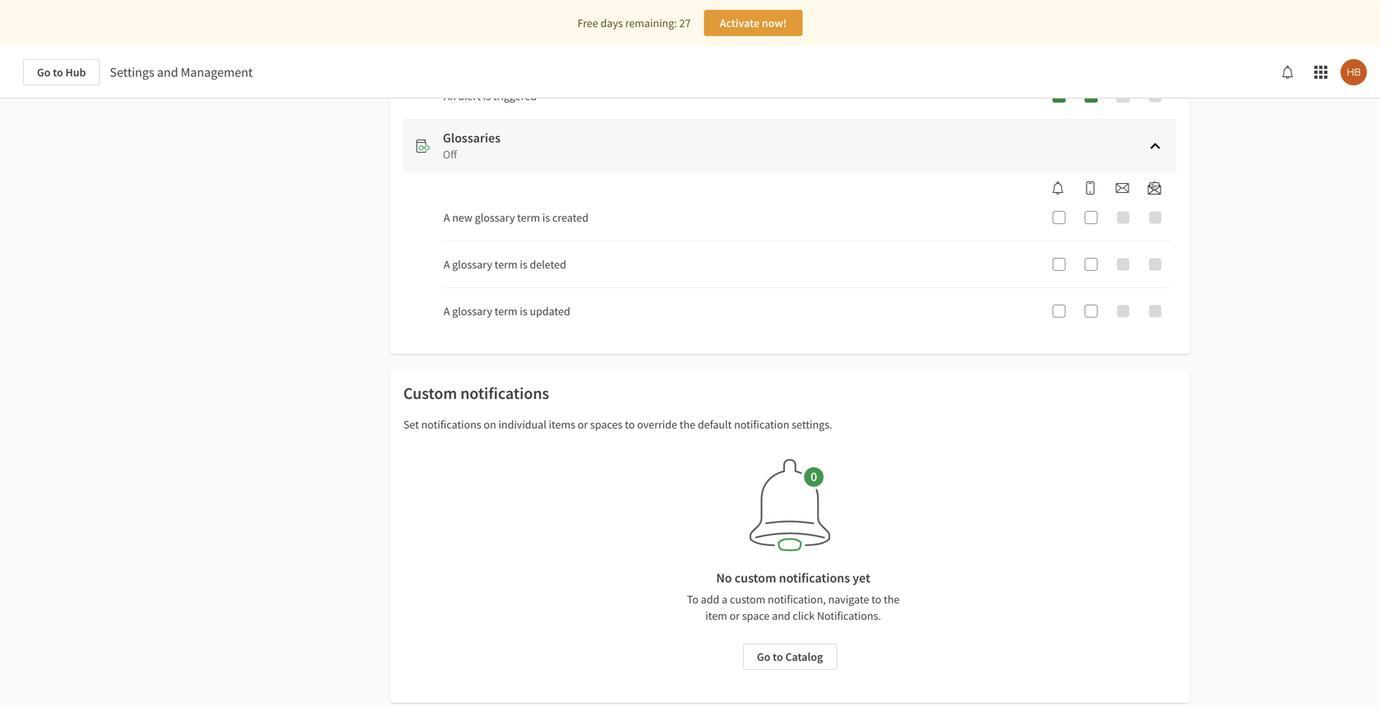 Task type: vqa. For each thing, say whether or not it's contained in the screenshot.
The Default
yes



Task type: describe. For each thing, give the bounding box(es) containing it.
an alert is triggered
[[444, 89, 537, 104]]

remaining:
[[625, 16, 677, 30]]

a new glossary term is created
[[444, 210, 589, 225]]

settings.
[[792, 418, 832, 432]]

navigate
[[828, 593, 869, 607]]

glossary for a glossary term is updated
[[452, 304, 492, 319]]

an
[[444, 89, 456, 104]]

default
[[698, 418, 732, 432]]

now!
[[762, 16, 787, 30]]

free days remaining: 27
[[577, 16, 691, 30]]

go to catalog button
[[743, 644, 837, 671]]

no custom notifications yet to add a custom notification, navigate to the item or space and click notifications.
[[687, 570, 900, 624]]

a for a new glossary term is created
[[444, 210, 450, 225]]

triggered
[[493, 89, 537, 104]]

on
[[484, 418, 496, 432]]

new
[[452, 210, 472, 225]]

free
[[577, 16, 598, 30]]

notifications sent to your email image
[[1116, 182, 1129, 195]]

0 vertical spatial or
[[578, 418, 588, 432]]

0 vertical spatial glossary
[[475, 210, 515, 225]]

to left hub
[[53, 65, 63, 80]]

go for go to catalog
[[757, 650, 770, 665]]

howard brown image
[[1341, 59, 1367, 85]]

settings
[[110, 64, 154, 81]]

or inside no custom notifications yet to add a custom notification, navigate to the item or space and click notifications.
[[730, 609, 740, 624]]

yet
[[853, 570, 870, 587]]

notifications sent to your email element
[[1109, 182, 1136, 195]]

notifications inside no custom notifications yet to add a custom notification, navigate to the item or space and click notifications.
[[779, 570, 850, 587]]

set
[[403, 418, 419, 432]]

is right alert at the left
[[483, 89, 491, 104]]

go to hub link
[[23, 59, 100, 85]]

glossary for a glossary term is deleted
[[452, 257, 492, 272]]

the inside no custom notifications yet to add a custom notification, navigate to the item or space and click notifications.
[[884, 593, 900, 607]]

off
[[443, 147, 457, 162]]

go for go to hub
[[37, 65, 51, 80]]

go to hub
[[37, 65, 86, 80]]

0 vertical spatial and
[[157, 64, 178, 81]]

spaces
[[590, 418, 623, 432]]

deleted
[[530, 257, 566, 272]]

individual
[[498, 418, 546, 432]]

27
[[679, 16, 691, 30]]

override
[[637, 418, 677, 432]]

hub
[[65, 65, 86, 80]]

a for a glossary term is updated
[[444, 304, 450, 319]]

1 vertical spatial custom
[[730, 593, 765, 607]]

activate now! link
[[704, 10, 803, 36]]

custom notifications main content
[[0, 0, 1380, 707]]

term for updated
[[495, 304, 518, 319]]

is left deleted at left top
[[520, 257, 527, 272]]

alert
[[458, 89, 481, 104]]



Task type: locate. For each thing, give the bounding box(es) containing it.
1 horizontal spatial and
[[772, 609, 790, 624]]

0 vertical spatial notifications
[[460, 383, 549, 404]]

term left updated
[[495, 304, 518, 319]]

settings and management
[[110, 64, 253, 81]]

term for deleted
[[495, 257, 518, 272]]

notifications when using qlik sense in a browser image
[[1052, 182, 1065, 195]]

no
[[716, 570, 732, 587]]

2 vertical spatial term
[[495, 304, 518, 319]]

item
[[705, 609, 727, 624]]

the right navigate
[[884, 593, 900, 607]]

1 vertical spatial a
[[444, 257, 450, 272]]

is
[[483, 89, 491, 104], [542, 210, 550, 225], [520, 257, 527, 272], [520, 304, 527, 319]]

1 vertical spatial glossary
[[452, 257, 492, 272]]

or right items
[[578, 418, 588, 432]]

notifications bundled in a daily email digest element
[[1141, 182, 1168, 195]]

to left the catalog
[[773, 650, 783, 665]]

a left new
[[444, 210, 450, 225]]

or right item
[[730, 609, 740, 624]]

the
[[680, 418, 695, 432], [884, 593, 900, 607]]

0 vertical spatial term
[[517, 210, 540, 225]]

a glossary term is deleted
[[444, 257, 566, 272]]

is left updated
[[520, 304, 527, 319]]

push notifications in qlik sense mobile element
[[1077, 182, 1103, 195]]

catalog
[[785, 650, 823, 665]]

go
[[37, 65, 51, 80], [757, 650, 770, 665]]

go left hub
[[37, 65, 51, 80]]

1 a from the top
[[444, 210, 450, 225]]

term left deleted at left top
[[495, 257, 518, 272]]

1 vertical spatial notifications
[[421, 418, 481, 432]]

notifications bundled in a daily email digest image
[[1148, 182, 1161, 195]]

glossary right new
[[475, 210, 515, 225]]

a for a glossary term is deleted
[[444, 257, 450, 272]]

to
[[687, 593, 699, 607]]

custom up space
[[730, 593, 765, 607]]

term left created
[[517, 210, 540, 225]]

click
[[793, 609, 815, 624]]

1 vertical spatial term
[[495, 257, 518, 272]]

go inside button
[[757, 650, 770, 665]]

notifications when using qlik sense in a browser element
[[1045, 182, 1071, 195]]

to right navigate
[[871, 593, 881, 607]]

notifications up on
[[460, 383, 549, 404]]

or
[[578, 418, 588, 432], [730, 609, 740, 624]]

to inside no custom notifications yet to add a custom notification, navigate to the item or space and click notifications.
[[871, 593, 881, 607]]

notification,
[[768, 593, 826, 607]]

0 horizontal spatial go
[[37, 65, 51, 80]]

1 horizontal spatial go
[[757, 650, 770, 665]]

glossaries off
[[443, 130, 501, 162]]

go left the catalog
[[757, 650, 770, 665]]

0 horizontal spatial the
[[680, 418, 695, 432]]

notifications down custom
[[421, 418, 481, 432]]

and
[[157, 64, 178, 81], [772, 609, 790, 624]]

a
[[722, 593, 728, 607]]

to
[[53, 65, 63, 80], [625, 418, 635, 432], [871, 593, 881, 607], [773, 650, 783, 665]]

to right spaces on the bottom of page
[[625, 418, 635, 432]]

notifications.
[[817, 609, 881, 624]]

custom right no
[[735, 570, 776, 587]]

1 horizontal spatial or
[[730, 609, 740, 624]]

0 horizontal spatial and
[[157, 64, 178, 81]]

1 vertical spatial the
[[884, 593, 900, 607]]

2 vertical spatial a
[[444, 304, 450, 319]]

custom
[[403, 383, 457, 404]]

notifications up notification,
[[779, 570, 850, 587]]

0 vertical spatial custom
[[735, 570, 776, 587]]

1 vertical spatial or
[[730, 609, 740, 624]]

days
[[601, 16, 623, 30]]

updated
[[530, 304, 570, 319]]

items
[[549, 418, 575, 432]]

glossary
[[475, 210, 515, 225], [452, 257, 492, 272], [452, 304, 492, 319]]

term
[[517, 210, 540, 225], [495, 257, 518, 272], [495, 304, 518, 319]]

and right settings
[[157, 64, 178, 81]]

and left click
[[772, 609, 790, 624]]

go to catalog
[[757, 650, 823, 665]]

set notifications on individual items or spaces to override the default notification settings.
[[403, 418, 832, 432]]

a glossary term is updated
[[444, 304, 570, 319]]

management
[[181, 64, 253, 81]]

a down a glossary term is deleted
[[444, 304, 450, 319]]

and inside no custom notifications yet to add a custom notification, navigate to the item or space and click notifications.
[[772, 609, 790, 624]]

1 vertical spatial go
[[757, 650, 770, 665]]

activate
[[720, 16, 760, 30]]

created
[[552, 210, 589, 225]]

the left default
[[680, 418, 695, 432]]

2 a from the top
[[444, 257, 450, 272]]

custom
[[735, 570, 776, 587], [730, 593, 765, 607]]

1 horizontal spatial the
[[884, 593, 900, 607]]

notifications for set
[[421, 418, 481, 432]]

to inside button
[[773, 650, 783, 665]]

2 vertical spatial notifications
[[779, 570, 850, 587]]

glossaries
[[443, 130, 501, 146]]

custom notifications
[[403, 383, 549, 404]]

0 vertical spatial the
[[680, 418, 695, 432]]

is left created
[[542, 210, 550, 225]]

glossary down a glossary term is deleted
[[452, 304, 492, 319]]

3 a from the top
[[444, 304, 450, 319]]

a up "a glossary term is updated"
[[444, 257, 450, 272]]

1 vertical spatial and
[[772, 609, 790, 624]]

glossary down new
[[452, 257, 492, 272]]

space
[[742, 609, 770, 624]]

add
[[701, 593, 719, 607]]

a
[[444, 210, 450, 225], [444, 257, 450, 272], [444, 304, 450, 319]]

2 vertical spatial glossary
[[452, 304, 492, 319]]

0 vertical spatial go
[[37, 65, 51, 80]]

notifications for custom
[[460, 383, 549, 404]]

notifications
[[460, 383, 549, 404], [421, 418, 481, 432], [779, 570, 850, 587]]

activate now!
[[720, 16, 787, 30]]

0 vertical spatial a
[[444, 210, 450, 225]]

notification
[[734, 418, 789, 432]]

push notifications in qlik sense mobile image
[[1084, 182, 1097, 195]]

0 horizontal spatial or
[[578, 418, 588, 432]]



